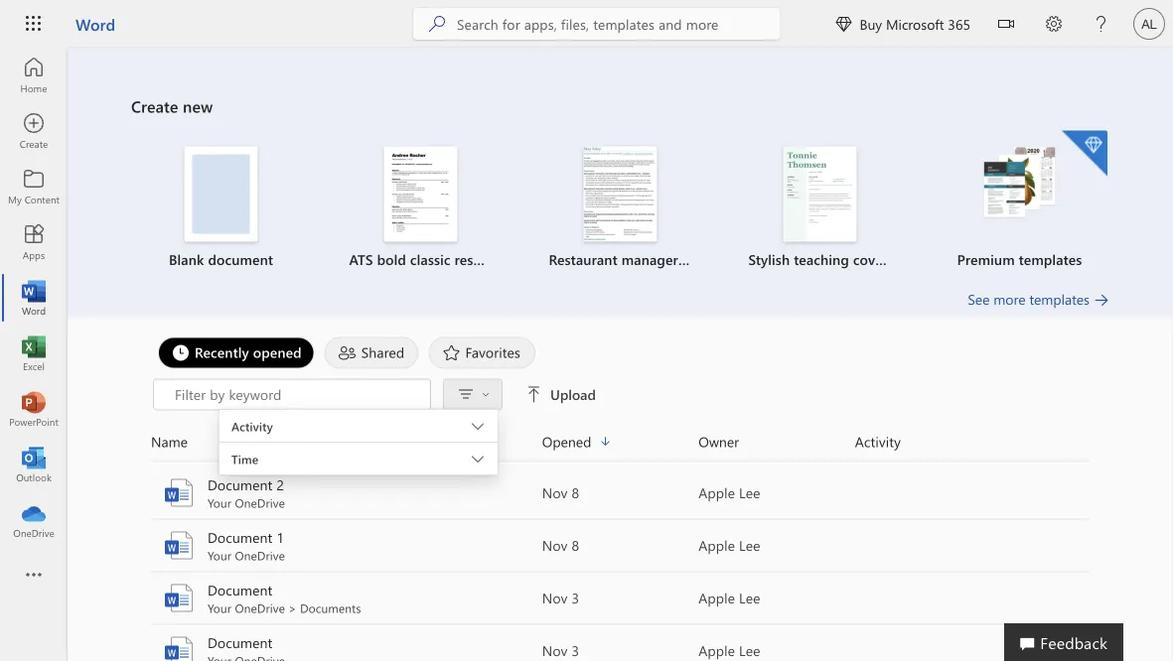 Task type: describe. For each thing, give the bounding box(es) containing it.
see more templates
[[968, 290, 1090, 308]]

stylish teaching cover letter image
[[783, 147, 857, 242]]

lee for your
[[739, 589, 761, 607]]

tab list inside create new main content
[[153, 337, 1088, 369]]

document 2 your onedrive
[[208, 476, 285, 511]]

apple for 2
[[699, 484, 735, 502]]

your inside the document your onedrive > documents
[[208, 600, 231, 616]]

onedrive for 2
[[235, 495, 285, 511]]

name button
[[151, 431, 542, 453]]

premium templates element
[[932, 131, 1108, 270]]

activity inside activity, column 4 of 4 column header
[[855, 433, 901, 451]]

ats bold classic resume
[[349, 250, 501, 269]]

apple for your
[[699, 589, 735, 607]]

restaurant
[[549, 250, 618, 269]]

recently opened tab
[[153, 337, 320, 369]]

my content image
[[24, 177, 44, 197]]

stylish teaching cover letter element
[[732, 147, 926, 270]]

word image
[[163, 583, 195, 614]]

create new main content
[[68, 48, 1173, 662]]

create
[[131, 95, 178, 117]]

feedback button
[[1004, 624, 1123, 662]]

document
[[208, 250, 273, 269]]

create new
[[131, 95, 213, 117]]

list inside create new main content
[[131, 129, 1110, 290]]

buy
[[860, 14, 882, 33]]

nov for your
[[542, 589, 568, 607]]

microsoft
[[886, 14, 944, 33]]

blank
[[169, 250, 204, 269]]

 buy microsoft 365
[[836, 14, 970, 33]]

see more templates button
[[968, 290, 1110, 309]]

feedback
[[1040, 632, 1108, 653]]


[[998, 16, 1014, 32]]

Search box. Suggestions appear as you type. search field
[[457, 8, 780, 40]]

documents
[[300, 600, 361, 616]]

teaching
[[794, 250, 849, 269]]

nov 8 for document 2
[[542, 484, 579, 502]]

recently
[[195, 343, 249, 362]]

document for 1
[[208, 528, 273, 547]]

nov 8 for document 1
[[542, 536, 579, 555]]

opened button
[[542, 431, 699, 453]]

1
[[277, 528, 284, 547]]

powerpoint image
[[24, 399, 44, 419]]

>
[[288, 600, 297, 616]]

name document 2 cell
[[151, 475, 542, 511]]

templates inside button
[[1029, 290, 1090, 308]]

activity inside displaying 4 out of 7 files. status
[[231, 419, 273, 435]]

onedrive image
[[24, 511, 44, 530]]

2 resume from the left
[[682, 250, 729, 269]]

your for document 1
[[208, 548, 231, 564]]

favorites element
[[429, 337, 535, 369]]

outlook image
[[24, 455, 44, 475]]

favorites tab
[[424, 337, 540, 369]]

Filter by keyword text field
[[173, 385, 420, 405]]

shared
[[361, 343, 404, 362]]

classic
[[410, 250, 451, 269]]

view more apps image
[[24, 566, 44, 586]]

0 vertical spatial templates
[[1019, 250, 1082, 269]]

4 apple lee from the top
[[699, 642, 761, 660]]

word image for document 2
[[163, 477, 195, 509]]

premium
[[957, 250, 1015, 269]]

4 apple from the top
[[699, 642, 735, 660]]

home image
[[24, 66, 44, 85]]

lee for 2
[[739, 484, 761, 502]]

 upload
[[526, 385, 596, 404]]

premium templates
[[957, 250, 1082, 269]]

3 for second name document cell
[[572, 642, 579, 660]]

new
[[183, 95, 213, 117]]

nov for 1
[[542, 536, 568, 555]]

2 name document cell from the top
[[151, 633, 542, 662]]

excel image
[[24, 344, 44, 364]]

document 1 your onedrive
[[208, 528, 285, 564]]

365
[[948, 14, 970, 33]]

recently opened
[[195, 343, 302, 362]]

stylish
[[748, 250, 790, 269]]

displaying 4 out of 7 files. status
[[153, 379, 1068, 480]]



Task type: locate. For each thing, give the bounding box(es) containing it.
document your onedrive > documents
[[208, 581, 361, 616]]

name
[[151, 433, 188, 451]]

3 for first name document cell from the top of the create new main content
[[572, 589, 579, 607]]

0 horizontal spatial activity
[[231, 419, 273, 435]]

onedrive inside document 2 your onedrive
[[235, 495, 285, 511]]

1 vertical spatial name document cell
[[151, 633, 542, 662]]

shared element
[[325, 337, 419, 369]]

1 resume from the left
[[455, 250, 501, 269]]

premium templates diamond image
[[1062, 131, 1108, 176]]

1 apple lee from the top
[[699, 484, 761, 502]]

restaurant manager resume image
[[584, 147, 657, 242]]

stylish teaching cover letter
[[748, 250, 926, 269]]

bold
[[377, 250, 406, 269]]

onedrive down 1
[[235, 548, 285, 564]]

premium templates image
[[983, 147, 1056, 220]]

3
[[572, 589, 579, 607], [572, 642, 579, 660]]

document left 1
[[208, 528, 273, 547]]

ats
[[349, 250, 373, 269]]

document inside document 2 your onedrive
[[208, 476, 273, 494]]

2 document from the top
[[208, 528, 273, 547]]

0 horizontal spatial resume
[[455, 250, 501, 269]]

letter
[[892, 250, 926, 269]]

8 for 1
[[572, 536, 579, 555]]

nov for 2
[[542, 484, 568, 502]]

none search field inside word banner
[[413, 8, 780, 40]]

onedrive for 1
[[235, 548, 285, 564]]


[[836, 16, 852, 32]]

0 vertical spatial nov 8
[[542, 484, 579, 502]]

1 apple from the top
[[699, 484, 735, 502]]

menu inside displaying 4 out of 7 files. status
[[220, 409, 498, 410]]

name document 1 cell
[[151, 528, 542, 564]]

name document cell down 'name document 1' cell on the left of page
[[151, 581, 542, 616]]

onedrive down '2'
[[235, 495, 285, 511]]

1 nov from the top
[[542, 484, 568, 502]]

shared tab
[[320, 337, 424, 369]]

1 lee from the top
[[739, 484, 761, 502]]

ats bold classic resume element
[[333, 147, 509, 270]]

document inside the document your onedrive > documents
[[208, 581, 273, 599]]

2 8 from the top
[[572, 536, 579, 555]]

word image up word icon
[[163, 530, 195, 562]]

2 your from the top
[[208, 548, 231, 564]]

see
[[968, 290, 990, 308]]

your down "time"
[[208, 495, 231, 511]]

2 nov 8 from the top
[[542, 536, 579, 555]]

row inside create new main content
[[151, 431, 1090, 462]]

1 name document cell from the top
[[151, 581, 542, 616]]


[[526, 387, 542, 403]]

8
[[572, 484, 579, 502], [572, 536, 579, 555]]

restaurant manager resume element
[[532, 147, 729, 270]]

row containing name
[[151, 431, 1090, 462]]

row
[[151, 431, 1090, 462]]

2 lee from the top
[[739, 536, 761, 555]]

word image for document 1
[[163, 530, 195, 562]]

0 vertical spatial your
[[208, 495, 231, 511]]

word
[[75, 13, 115, 34]]

onedrive inside document 1 your onedrive
[[235, 548, 285, 564]]

4 nov from the top
[[542, 642, 568, 660]]

apple lee for your
[[699, 589, 761, 607]]

word image inside name document 2 cell
[[163, 477, 195, 509]]

word image
[[24, 288, 44, 308], [163, 477, 195, 509], [163, 530, 195, 562], [163, 635, 195, 662]]

al button
[[1125, 0, 1173, 48]]

lee
[[739, 484, 761, 502], [739, 536, 761, 555], [739, 589, 761, 607], [739, 642, 761, 660]]

opened
[[253, 343, 302, 362]]

apple lee
[[699, 484, 761, 502], [699, 536, 761, 555], [699, 589, 761, 607], [699, 642, 761, 660]]

0 vertical spatial nov 3
[[542, 589, 579, 607]]

document for 2
[[208, 476, 273, 494]]

your right word icon
[[208, 600, 231, 616]]

document for your
[[208, 581, 273, 599]]

nov 3 for first name document cell from the top of the create new main content
[[542, 589, 579, 607]]

3 your from the top
[[208, 600, 231, 616]]

favorites
[[465, 343, 520, 362]]

1 your from the top
[[208, 495, 231, 511]]

1 vertical spatial nov 8
[[542, 536, 579, 555]]

3 lee from the top
[[739, 589, 761, 607]]

word image down word icon
[[163, 635, 195, 662]]

blank document
[[169, 250, 273, 269]]

opened
[[542, 433, 591, 451]]

 button
[[450, 381, 496, 409]]

None search field
[[413, 8, 780, 40]]

navigation
[[0, 48, 68, 548]]

apple for 1
[[699, 536, 735, 555]]

owner button
[[699, 431, 855, 453]]

more
[[994, 290, 1026, 308]]

resume right 'classic'
[[455, 250, 501, 269]]

time
[[231, 451, 259, 467]]

document
[[208, 476, 273, 494], [208, 528, 273, 547], [208, 581, 273, 599], [208, 634, 273, 652]]

resume
[[455, 250, 501, 269], [682, 250, 729, 269]]

apple lee for 1
[[699, 536, 761, 555]]

3 apple lee from the top
[[699, 589, 761, 607]]

1 nov 3 from the top
[[542, 589, 579, 607]]


[[482, 391, 490, 399]]

menu
[[220, 409, 498, 410]]

apple
[[699, 484, 735, 502], [699, 536, 735, 555], [699, 589, 735, 607], [699, 642, 735, 660]]

templates right more
[[1029, 290, 1090, 308]]

1 onedrive from the top
[[235, 495, 285, 511]]

0 vertical spatial onedrive
[[235, 495, 285, 511]]

restaurant manager resume
[[549, 250, 729, 269]]

0 vertical spatial 8
[[572, 484, 579, 502]]

document inside document 1 your onedrive
[[208, 528, 273, 547]]

1 vertical spatial templates
[[1029, 290, 1090, 308]]

upload
[[550, 385, 596, 404]]

onedrive
[[235, 495, 285, 511], [235, 548, 285, 564], [235, 600, 285, 616]]

templates up see more templates button
[[1019, 250, 1082, 269]]

owner
[[699, 433, 739, 451]]

your inside document 2 your onedrive
[[208, 495, 231, 511]]

1 3 from the top
[[572, 589, 579, 607]]

3 apple from the top
[[699, 589, 735, 607]]

3 nov from the top
[[542, 589, 568, 607]]

2 vertical spatial onedrive
[[235, 600, 285, 616]]

2 apple lee from the top
[[699, 536, 761, 555]]

nov 8
[[542, 484, 579, 502], [542, 536, 579, 555]]

2 apple from the top
[[699, 536, 735, 555]]

1 horizontal spatial resume
[[682, 250, 729, 269]]

your for document 2
[[208, 495, 231, 511]]

document down document 1 your onedrive at bottom
[[208, 581, 273, 599]]

templates
[[1019, 250, 1082, 269], [1029, 290, 1090, 308]]

activity
[[231, 419, 273, 435], [855, 433, 901, 451]]

manager
[[622, 250, 678, 269]]

word image up 'excel' icon
[[24, 288, 44, 308]]

1 vertical spatial nov 3
[[542, 642, 579, 660]]

1 vertical spatial onedrive
[[235, 548, 285, 564]]

tab list containing recently opened
[[153, 337, 1088, 369]]

2 nov 3 from the top
[[542, 642, 579, 660]]

4 lee from the top
[[739, 642, 761, 660]]

1 vertical spatial 3
[[572, 642, 579, 660]]

1 document from the top
[[208, 476, 273, 494]]

1 nov 8 from the top
[[542, 484, 579, 502]]

word image for document
[[163, 635, 195, 662]]

word image inside 'name document 1' cell
[[163, 530, 195, 562]]

nov
[[542, 484, 568, 502], [542, 536, 568, 555], [542, 589, 568, 607], [542, 642, 568, 660]]

apps image
[[24, 232, 44, 252]]

1 8 from the top
[[572, 484, 579, 502]]

3 document from the top
[[208, 581, 273, 599]]

recently opened element
[[158, 337, 315, 369]]

nov 3 for second name document cell
[[542, 642, 579, 660]]

1 vertical spatial 8
[[572, 536, 579, 555]]

blank document element
[[133, 147, 309, 270]]

resume right manager
[[682, 250, 729, 269]]

list containing blank document
[[131, 129, 1110, 290]]

create image
[[24, 121, 44, 141]]

cover
[[853, 250, 888, 269]]

activity, column 4 of 4 column header
[[855, 431, 1090, 453]]

onedrive inside the document your onedrive > documents
[[235, 600, 285, 616]]

your
[[208, 495, 231, 511], [208, 548, 231, 564], [208, 600, 231, 616]]

your inside document 1 your onedrive
[[208, 548, 231, 564]]

1 horizontal spatial activity
[[855, 433, 901, 451]]

0 vertical spatial 3
[[572, 589, 579, 607]]

2 vertical spatial your
[[208, 600, 231, 616]]

apple lee for 2
[[699, 484, 761, 502]]

onedrive left >
[[235, 600, 285, 616]]

tab list
[[153, 337, 1088, 369]]

your down document 2 your onedrive
[[208, 548, 231, 564]]

1 vertical spatial your
[[208, 548, 231, 564]]

3 onedrive from the top
[[235, 600, 285, 616]]

2
[[277, 476, 284, 494]]

nov 3
[[542, 589, 579, 607], [542, 642, 579, 660]]

document down the document your onedrive > documents
[[208, 634, 273, 652]]

list
[[131, 129, 1110, 290]]

word banner
[[0, 0, 1173, 51]]

2 onedrive from the top
[[235, 548, 285, 564]]

name document cell down the documents
[[151, 633, 542, 662]]

lee for 1
[[739, 536, 761, 555]]

2 nov from the top
[[542, 536, 568, 555]]

8 for 2
[[572, 484, 579, 502]]

0 vertical spatial name document cell
[[151, 581, 542, 616]]

al
[[1142, 16, 1157, 31]]

document down "time"
[[208, 476, 273, 494]]

4 document from the top
[[208, 634, 273, 652]]

name document cell
[[151, 581, 542, 616], [151, 633, 542, 662]]

word image down name
[[163, 477, 195, 509]]

ats bold classic resume image
[[384, 147, 457, 242]]

 button
[[982, 0, 1030, 51]]

2 3 from the top
[[572, 642, 579, 660]]



Task type: vqa. For each thing, say whether or not it's contained in the screenshot.
bottom The "3"
yes



